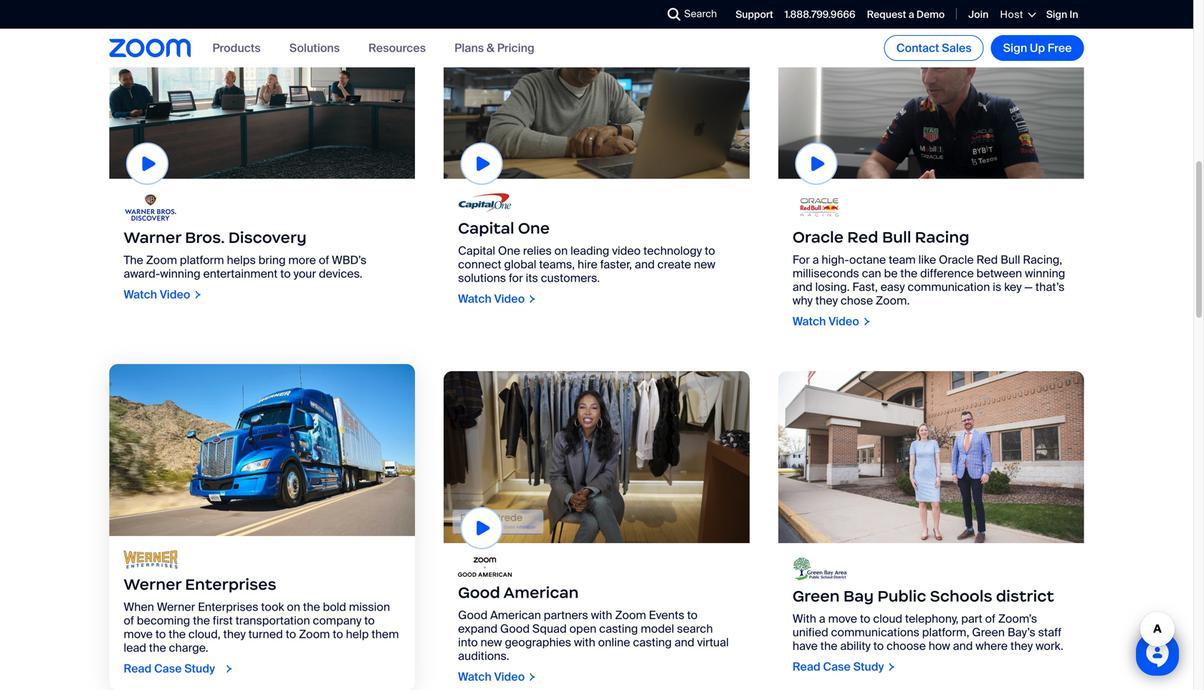 Task type: vqa. For each thing, say whether or not it's contained in the screenshot.
K12/Primary
no



Task type: locate. For each thing, give the bounding box(es) containing it.
0 horizontal spatial case
[[154, 661, 182, 676]]

red
[[847, 227, 878, 247], [977, 252, 998, 267]]

partners
[[544, 608, 588, 623]]

capital up the "solutions"
[[458, 243, 495, 258]]

2 horizontal spatial they
[[1011, 639, 1033, 654]]

1 horizontal spatial oracle
[[939, 252, 974, 267]]

good american good american partners with zoom events to expand good squad open casting model search into new geographies with online casting and virtual auditions. watch video
[[458, 583, 729, 685]]

0 vertical spatial on
[[554, 243, 568, 258]]

first
[[213, 613, 233, 628]]

werner right when
[[157, 599, 195, 614]]

video inside warner bros. discovery the zoom platform helps bring more of wbd's award-winning entertainment to your devices. watch video
[[160, 287, 190, 302]]

zoom down bold
[[299, 627, 330, 642]]

1.888.799.9666
[[785, 8, 856, 21]]

capital one user image
[[444, 7, 750, 179]]

a left demo
[[909, 8, 914, 21]]

bay
[[843, 587, 874, 606]]

a right for
[[813, 252, 819, 267]]

video
[[160, 287, 190, 302], [494, 291, 525, 306], [829, 314, 859, 329], [494, 669, 525, 685]]

zoom
[[146, 253, 177, 268], [615, 608, 646, 623], [299, 627, 330, 642]]

bring
[[258, 253, 286, 268]]

1 vertical spatial capital
[[458, 243, 495, 258]]

case
[[823, 659, 851, 674], [154, 661, 182, 676]]

a inside the green bay public schools district with a move to cloud telephony, part of zoom's unified communications platform, green bay's staff have the ability to choose how and where they work. read case study
[[819, 611, 825, 626]]

search image
[[668, 8, 681, 21]]

case inside werner enterprises when werner enterprises took on the bold mission of becoming the first transportation company to move to the cloud, they turned to zoom to help them lead the charge. read case study
[[154, 661, 182, 676]]

a
[[909, 8, 914, 21], [813, 252, 819, 267], [819, 611, 825, 626]]

1 vertical spatial good american image
[[458, 558, 512, 577]]

pricing
[[497, 40, 535, 55]]

1 vertical spatial enterprises
[[198, 599, 258, 614]]

zoom inside good american good american partners with zoom events to expand good squad open casting model search into new geographies with online casting and virtual auditions. watch video
[[615, 608, 646, 623]]

move inside werner enterprises when werner enterprises took on the bold mission of becoming the first transportation company to move to the cloud, they turned to zoom to help them lead the charge. read case study
[[124, 627, 153, 642]]

move inside the green bay public schools district with a move to cloud telephony, part of zoom's unified communications platform, green bay's staff have the ability to choose how and where they work. read case study
[[828, 611, 857, 626]]

case inside the green bay public schools district with a move to cloud telephony, part of zoom's unified communications platform, green bay's staff have the ability to choose how and where they work. read case study
[[823, 659, 851, 674]]

read down lead on the bottom of the page
[[124, 661, 152, 676]]

sign left in
[[1046, 8, 1067, 21]]

new
[[694, 257, 715, 272], [481, 635, 502, 650]]

open
[[569, 621, 597, 636]]

octane
[[849, 252, 886, 267]]

on right relies
[[554, 243, 568, 258]]

and left virtual in the right bottom of the page
[[674, 635, 694, 650]]

and right how
[[953, 639, 973, 654]]

video
[[612, 243, 641, 258]]

0 vertical spatial oracle
[[793, 227, 844, 247]]

video down auditions.
[[494, 669, 525, 685]]

they inside the green bay public schools district with a move to cloud telephony, part of zoom's unified communications platform, green bay's staff have the ability to choose how and where they work. read case study
[[1011, 639, 1033, 654]]

0 vertical spatial capital
[[458, 219, 514, 238]]

enterprises up cloud,
[[198, 599, 258, 614]]

werner enterprises image
[[109, 364, 415, 536], [124, 550, 177, 569]]

2 vertical spatial a
[[819, 611, 825, 626]]

0 horizontal spatial they
[[223, 627, 246, 642]]

0 vertical spatial red
[[847, 227, 878, 247]]

a right "with"
[[819, 611, 825, 626]]

study down 'charge.'
[[184, 661, 215, 676]]

green bay public schools district with a move to cloud telephony, part of zoom's unified communications platform, green bay's staff have the ability to choose how and where they work. read case study
[[793, 587, 1064, 674]]

global
[[504, 257, 536, 272]]

zoom.
[[876, 293, 910, 308]]

1.888.799.9666 link
[[785, 8, 856, 21]]

read down 'have'
[[793, 659, 820, 674]]

where
[[976, 639, 1008, 654]]

one up relies
[[518, 219, 550, 238]]

0 horizontal spatial study
[[184, 661, 215, 676]]

they inside werner enterprises when werner enterprises took on the bold mission of becoming the first transportation company to move to the cloud, they turned to zoom to help them lead the charge. read case study
[[223, 627, 246, 642]]

the right be
[[900, 266, 918, 281]]

sign left "up"
[[1003, 40, 1027, 56]]

winning down bros.
[[160, 266, 200, 281]]

1 vertical spatial green
[[972, 625, 1005, 640]]

to right company
[[364, 613, 375, 628]]

model
[[641, 621, 674, 636]]

the
[[900, 266, 918, 281], [303, 599, 320, 614], [193, 613, 210, 628], [169, 627, 186, 642], [820, 639, 838, 654], [149, 640, 166, 655]]

products
[[213, 40, 261, 55]]

1 vertical spatial a
[[813, 252, 819, 267]]

red up is
[[977, 252, 998, 267]]

to right ability
[[873, 639, 884, 654]]

new for american
[[481, 635, 502, 650]]

with left online in the bottom of the page
[[574, 635, 595, 650]]

video down "for"
[[494, 291, 525, 306]]

good american image
[[444, 371, 750, 543], [458, 558, 512, 577]]

casting right open
[[599, 621, 638, 636]]

watch down auditions.
[[458, 669, 492, 685]]

of up lead on the bottom of the page
[[124, 613, 134, 628]]

new right into
[[481, 635, 502, 650]]

zoom inside werner enterprises when werner enterprises took on the bold mission of becoming the first transportation company to move to the cloud, they turned to zoom to help them lead the charge. read case study
[[299, 627, 330, 642]]

of inside werner enterprises when werner enterprises took on the bold mission of becoming the first transportation company to move to the cloud, they turned to zoom to help them lead the charge. read case study
[[124, 613, 134, 628]]

watch down award-
[[124, 287, 157, 302]]

0 vertical spatial american
[[503, 583, 579, 602]]

1 vertical spatial oracle
[[939, 252, 974, 267]]

part
[[961, 611, 982, 626]]

and
[[635, 257, 655, 272], [793, 279, 813, 294], [674, 635, 694, 650], [953, 639, 973, 654]]

the inside the green bay public schools district with a move to cloud telephony, part of zoom's unified communications platform, green bay's staff have the ability to choose how and where they work. read case study
[[820, 639, 838, 654]]

of inside the green bay public schools district with a move to cloud telephony, part of zoom's unified communications platform, green bay's staff have the ability to choose how and where they work. read case study
[[985, 611, 996, 626]]

1 horizontal spatial sign
[[1046, 8, 1067, 21]]

green up "with"
[[793, 587, 840, 606]]

the right 'have'
[[820, 639, 838, 654]]

oracle up for
[[793, 227, 844, 247]]

watch down the "solutions"
[[458, 291, 492, 306]]

the inside oracle red bull racing for a high-octane team like oracle red bull racing, milliseconds can be the difference between winning and losing. fast, easy communication is key — that's why they chose zoom. watch video
[[900, 266, 918, 281]]

enterprises up "first"
[[185, 575, 276, 594]]

video down award-
[[160, 287, 190, 302]]

for
[[793, 252, 810, 267]]

study
[[853, 659, 884, 674], [184, 661, 215, 676]]

1 vertical spatial bull
[[1001, 252, 1020, 267]]

1 horizontal spatial move
[[828, 611, 857, 626]]

winning right key
[[1025, 266, 1065, 281]]

2 vertical spatial zoom
[[299, 627, 330, 642]]

request a demo link
[[867, 8, 945, 21]]

werner
[[124, 575, 181, 594], [157, 599, 195, 614]]

they down zoom's
[[1011, 639, 1033, 654]]

of right part
[[985, 611, 996, 626]]

plans & pricing
[[454, 40, 535, 55]]

easy
[[881, 279, 905, 294]]

0 vertical spatial with
[[591, 608, 612, 623]]

of
[[319, 253, 329, 268], [985, 611, 996, 626], [124, 613, 134, 628]]

good
[[458, 583, 500, 602], [458, 608, 488, 623], [500, 621, 530, 636]]

helps
[[227, 253, 256, 268]]

0 horizontal spatial bull
[[882, 227, 911, 247]]

resources
[[369, 40, 426, 55]]

sign for sign in
[[1046, 8, 1067, 21]]

solutions button
[[289, 40, 340, 55]]

watch
[[124, 287, 157, 302], [458, 291, 492, 306], [793, 314, 826, 329], [458, 669, 492, 685]]

bull up key
[[1001, 252, 1020, 267]]

0 vertical spatial bull
[[882, 227, 911, 247]]

free
[[1048, 40, 1072, 56]]

1 vertical spatial werner enterprises image
[[124, 550, 177, 569]]

study down ability
[[853, 659, 884, 674]]

0 vertical spatial sign
[[1046, 8, 1067, 21]]

1 horizontal spatial of
[[319, 253, 329, 268]]

contact sales
[[896, 40, 972, 56]]

support link
[[736, 8, 773, 21]]

werner up when
[[124, 575, 181, 594]]

move down when
[[124, 627, 153, 642]]

to inside good american good american partners with zoom events to expand good squad open casting model search into new geographies with online casting and virtual auditions. watch video
[[687, 608, 698, 623]]

move down the bay
[[828, 611, 857, 626]]

american up geographies
[[490, 608, 541, 623]]

2 horizontal spatial of
[[985, 611, 996, 626]]

0 horizontal spatial oracle
[[793, 227, 844, 247]]

green left bay's
[[972, 625, 1005, 640]]

to right events
[[687, 608, 698, 623]]

1 vertical spatial new
[[481, 635, 502, 650]]

losing.
[[815, 279, 850, 294]]

with
[[591, 608, 612, 623], [574, 635, 595, 650]]

red bull image
[[793, 193, 846, 221]]

capital down capitalone "image"
[[458, 219, 514, 238]]

1 vertical spatial one
[[498, 243, 520, 258]]

1 horizontal spatial study
[[853, 659, 884, 674]]

green
[[793, 587, 840, 606], [972, 625, 1005, 640]]

enterprises
[[185, 575, 276, 594], [198, 599, 258, 614]]

0 horizontal spatial new
[[481, 635, 502, 650]]

0 horizontal spatial read
[[124, 661, 152, 676]]

0 horizontal spatial winning
[[160, 266, 200, 281]]

choose
[[887, 639, 926, 654]]

and right "faster,"
[[635, 257, 655, 272]]

1 vertical spatial with
[[574, 635, 595, 650]]

move
[[828, 611, 857, 626], [124, 627, 153, 642]]

video inside capital one capital one relies on leading video technology to connect global teams, hire faster, and create new solutions for its customers. watch video
[[494, 291, 525, 306]]

1 horizontal spatial they
[[815, 293, 838, 308]]

new right create
[[694, 257, 715, 272]]

oracle down racing
[[939, 252, 974, 267]]

1 vertical spatial sign
[[1003, 40, 1027, 56]]

sign up free link
[[991, 35, 1084, 61]]

host
[[1000, 8, 1023, 21]]

red up octane
[[847, 227, 878, 247]]

good left squad
[[500, 621, 530, 636]]

watch down why
[[793, 314, 826, 329]]

zoom up online in the bottom of the page
[[615, 608, 646, 623]]

with up online in the bottom of the page
[[591, 608, 612, 623]]

company
[[313, 613, 362, 628]]

they right cloud,
[[223, 627, 246, 642]]

0 horizontal spatial sign
[[1003, 40, 1027, 56]]

1 horizontal spatial green
[[972, 625, 1005, 640]]

new inside good american good american partners with zoom events to expand good squad open casting model search into new geographies with online casting and virtual auditions. watch video
[[481, 635, 502, 650]]

0 vertical spatial new
[[694, 257, 715, 272]]

to left cloud
[[860, 611, 870, 626]]

0 horizontal spatial on
[[287, 599, 300, 614]]

and down for
[[793, 279, 813, 294]]

discovery
[[228, 228, 307, 247]]

difference
[[920, 266, 974, 281]]

0 horizontal spatial green
[[793, 587, 840, 606]]

watch inside warner bros. discovery the zoom platform helps bring more of wbd's award-winning entertainment to your devices. watch video
[[124, 287, 157, 302]]

american up 'partners'
[[503, 583, 579, 602]]

teams,
[[539, 257, 575, 272]]

bull up team
[[882, 227, 911, 247]]

1 vertical spatial zoom
[[615, 608, 646, 623]]

racing,
[[1023, 252, 1062, 267]]

case down ability
[[823, 659, 851, 674]]

0 horizontal spatial zoom
[[146, 253, 177, 268]]

0 vertical spatial a
[[909, 8, 914, 21]]

new inside capital one capital one relies on leading video technology to connect global teams, hire faster, and create new solutions for its customers. watch video
[[694, 257, 715, 272]]

cloud
[[873, 611, 902, 626]]

more
[[288, 253, 316, 268]]

to right technology
[[705, 243, 715, 258]]

video down the chose
[[829, 314, 859, 329]]

read
[[793, 659, 820, 674], [124, 661, 152, 676]]

read inside werner enterprises when werner enterprises took on the bold mission of becoming the first transportation company to move to the cloud, they turned to zoom to help them lead the charge. read case study
[[124, 661, 152, 676]]

study inside the green bay public schools district with a move to cloud telephony, part of zoom's unified communications platform, green bay's staff have the ability to choose how and where they work. read case study
[[853, 659, 884, 674]]

to left the your
[[280, 266, 291, 281]]

of right more on the left top of page
[[319, 253, 329, 268]]

zoom logo image
[[109, 39, 191, 57]]

one up "for"
[[498, 243, 520, 258]]

watch inside good american good american partners with zoom events to expand good squad open casting model search into new geographies with online casting and virtual auditions. watch video
[[458, 669, 492, 685]]

bros.
[[185, 228, 225, 247]]

1 horizontal spatial read
[[793, 659, 820, 674]]

1 horizontal spatial red
[[977, 252, 998, 267]]

1 horizontal spatial winning
[[1025, 266, 1065, 281]]

schools
[[930, 587, 992, 606]]

between
[[977, 266, 1022, 281]]

telephony,
[[905, 611, 959, 626]]

1 horizontal spatial new
[[694, 257, 715, 272]]

2 horizontal spatial zoom
[[615, 608, 646, 623]]

good up expand
[[458, 583, 500, 602]]

online
[[598, 635, 630, 650]]

american
[[503, 583, 579, 602], [490, 608, 541, 623]]

0 horizontal spatial of
[[124, 613, 134, 628]]

1 horizontal spatial on
[[554, 243, 568, 258]]

1 horizontal spatial zoom
[[299, 627, 330, 642]]

0 vertical spatial zoom
[[146, 253, 177, 268]]

turned
[[248, 627, 283, 642]]

case down 'charge.'
[[154, 661, 182, 676]]

a inside oracle red bull racing for a high-octane team like oracle red bull racing, milliseconds can be the difference between winning and losing. fast, easy communication is key — that's why they chose zoom. watch video
[[813, 252, 819, 267]]

they right why
[[815, 293, 838, 308]]

0 horizontal spatial move
[[124, 627, 153, 642]]

request
[[867, 8, 906, 21]]

on inside werner enterprises when werner enterprises took on the bold mission of becoming the first transportation company to move to the cloud, they turned to zoom to help them lead the charge. read case study
[[287, 599, 300, 614]]

oracle red bull racing image
[[778, 7, 1084, 179]]

1 vertical spatial on
[[287, 599, 300, 614]]

1 horizontal spatial case
[[823, 659, 851, 674]]

warner bros. discovery image
[[109, 7, 415, 179], [124, 193, 177, 222]]

on right took
[[287, 599, 300, 614]]

good up into
[[458, 608, 488, 623]]

support
[[736, 8, 773, 21]]

winning
[[1025, 266, 1065, 281], [160, 266, 200, 281]]

casting
[[599, 621, 638, 636], [633, 635, 672, 650]]

zoom down warner
[[146, 253, 177, 268]]

award-
[[124, 266, 160, 281]]

lead
[[124, 640, 146, 655]]



Task type: describe. For each thing, give the bounding box(es) containing it.
wbd's
[[332, 253, 367, 268]]

capitalone image
[[458, 193, 512, 213]]

sign in link
[[1046, 8, 1078, 21]]

zoom's
[[998, 611, 1037, 626]]

warner bros. discovery the zoom platform helps bring more of wbd's award-winning entertainment to your devices. watch video
[[124, 228, 367, 302]]

search image
[[668, 8, 681, 21]]

auditions.
[[458, 649, 509, 664]]

host button
[[1000, 8, 1035, 21]]

contact
[[896, 40, 939, 56]]

winning inside warner bros. discovery the zoom platform helps bring more of wbd's award-winning entertainment to your devices. watch video
[[160, 266, 200, 281]]

is
[[993, 279, 1001, 294]]

can
[[862, 266, 881, 281]]

milliseconds
[[793, 266, 859, 281]]

customers.
[[541, 271, 600, 286]]

to inside capital one capital one relies on leading video technology to connect global teams, hire faster, and create new solutions for its customers. watch video
[[705, 243, 715, 258]]

your
[[294, 266, 316, 281]]

1 vertical spatial american
[[490, 608, 541, 623]]

join
[[968, 8, 989, 21]]

request a demo
[[867, 8, 945, 21]]

to right lead on the bottom of the page
[[155, 627, 166, 642]]

why
[[793, 293, 813, 308]]

1 horizontal spatial bull
[[1001, 252, 1020, 267]]

connect
[[458, 257, 501, 272]]

took
[[261, 599, 284, 614]]

to left the help in the bottom of the page
[[333, 627, 343, 642]]

&
[[487, 40, 495, 55]]

winning inside oracle red bull racing for a high-octane team like oracle red bull racing, milliseconds can be the difference between winning and losing. fast, easy communication is key — that's why they chose zoom. watch video
[[1025, 266, 1065, 281]]

casting down events
[[633, 635, 672, 650]]

plans
[[454, 40, 484, 55]]

technology
[[643, 243, 702, 258]]

key
[[1004, 279, 1022, 294]]

new for one
[[694, 257, 715, 272]]

like
[[918, 252, 936, 267]]

the left cloud,
[[169, 627, 186, 642]]

1 vertical spatial red
[[977, 252, 998, 267]]

transportation
[[235, 613, 310, 628]]

capital one capital one relies on leading video technology to connect global teams, hire faster, and create new solutions for its customers. watch video
[[458, 219, 715, 306]]

work.
[[1036, 639, 1064, 654]]

with
[[793, 611, 816, 626]]

and inside good american good american partners with zoom events to expand good squad open casting model search into new geographies with online casting and virtual auditions. watch video
[[674, 635, 694, 650]]

—
[[1024, 279, 1033, 294]]

0 horizontal spatial red
[[847, 227, 878, 247]]

geographies
[[505, 635, 571, 650]]

warner
[[124, 228, 181, 247]]

sign in
[[1046, 8, 1078, 21]]

1 vertical spatial warner bros. discovery image
[[124, 193, 177, 222]]

public
[[877, 587, 926, 606]]

expand
[[458, 621, 497, 636]]

2 capital from the top
[[458, 243, 495, 258]]

solutions
[[458, 271, 506, 286]]

how
[[929, 639, 950, 654]]

to inside warner bros. discovery the zoom platform helps bring more of wbd's award-winning entertainment to your devices. watch video
[[280, 266, 291, 281]]

search
[[684, 7, 717, 20]]

werner enterprises when werner enterprises took on the bold mission of becoming the first transportation company to move to the cloud, they turned to zoom to help them lead the charge. read case study
[[124, 575, 399, 676]]

of inside warner bros. discovery the zoom platform helps bring more of wbd's award-winning entertainment to your devices. watch video
[[319, 253, 329, 268]]

1 vertical spatial werner
[[157, 599, 195, 614]]

read inside the green bay public schools district with a move to cloud telephony, part of zoom's unified communications platform, green bay's staff have the ability to choose how and where they work. read case study
[[793, 659, 820, 674]]

entertainment
[[203, 266, 278, 281]]

to right turned
[[286, 627, 296, 642]]

and inside oracle red bull racing for a high-octane team like oracle red bull racing, milliseconds can be the difference between winning and losing. fast, easy communication is key — that's why they chose zoom. watch video
[[793, 279, 813, 294]]

faster,
[[600, 257, 632, 272]]

chose
[[841, 293, 873, 308]]

leading
[[571, 243, 609, 258]]

them
[[372, 627, 399, 642]]

sign for sign up free
[[1003, 40, 1027, 56]]

bold
[[323, 599, 346, 614]]

communications
[[831, 625, 919, 640]]

the left bold
[[303, 599, 320, 614]]

they inside oracle red bull racing for a high-octane team like oracle red bull racing, milliseconds can be the difference between winning and losing. fast, easy communication is key — that's why they chose zoom. watch video
[[815, 293, 838, 308]]

racing
[[915, 227, 969, 247]]

the right lead on the bottom of the page
[[149, 640, 166, 655]]

have
[[793, 639, 818, 654]]

0 vertical spatial green
[[793, 587, 840, 606]]

solutions
[[289, 40, 340, 55]]

unified
[[793, 625, 828, 640]]

and inside the green bay public schools district with a move to cloud telephony, part of zoom's unified communications platform, green bay's staff have the ability to choose how and where they work. read case study
[[953, 639, 973, 654]]

for
[[509, 271, 523, 286]]

on inside capital one capital one relies on leading video technology to connect global teams, hire faster, and create new solutions for its customers. watch video
[[554, 243, 568, 258]]

up
[[1030, 40, 1045, 56]]

green bay area public school district logo image
[[793, 558, 846, 581]]

sign up free
[[1003, 40, 1072, 56]]

ability
[[840, 639, 871, 654]]

search
[[677, 621, 713, 636]]

0 vertical spatial warner bros. discovery image
[[109, 7, 415, 179]]

0 vertical spatial werner enterprises image
[[109, 364, 415, 536]]

zoom inside warner bros. discovery the zoom platform helps bring more of wbd's award-winning entertainment to your devices. watch video
[[146, 253, 177, 268]]

the left "first"
[[193, 613, 210, 628]]

products button
[[213, 40, 261, 55]]

video inside good american good american partners with zoom events to expand good squad open casting model search into new geographies with online casting and virtual auditions. watch video
[[494, 669, 525, 685]]

platform
[[180, 253, 224, 268]]

help
[[346, 627, 369, 642]]

becoming
[[137, 613, 190, 628]]

man & woman standing outside a school. image
[[778, 371, 1084, 543]]

video inside oracle red bull racing for a high-octane team like oracle red bull racing, milliseconds can be the difference between winning and losing. fast, easy communication is key — that's why they chose zoom. watch video
[[829, 314, 859, 329]]

oracle red bull racing for a high-octane team like oracle red bull racing, milliseconds can be the difference between winning and losing. fast, easy communication is key — that's why they chose zoom. watch video
[[793, 227, 1065, 329]]

0 vertical spatial enterprises
[[185, 575, 276, 594]]

devices.
[[319, 266, 362, 281]]

relies
[[523, 243, 552, 258]]

join link
[[968, 8, 989, 21]]

when
[[124, 599, 154, 614]]

create
[[657, 257, 691, 272]]

0 vertical spatial good american image
[[444, 371, 750, 543]]

0 vertical spatial one
[[518, 219, 550, 238]]

charge.
[[169, 640, 208, 655]]

0 vertical spatial werner
[[124, 575, 181, 594]]

1 capital from the top
[[458, 219, 514, 238]]

plans & pricing link
[[454, 40, 535, 55]]

platform,
[[922, 625, 969, 640]]

high-
[[822, 252, 849, 267]]

watch inside oracle red bull racing for a high-octane team like oracle red bull racing, milliseconds can be the difference between winning and losing. fast, easy communication is key — that's why they chose zoom. watch video
[[793, 314, 826, 329]]

watch inside capital one capital one relies on leading video technology to connect global teams, hire faster, and create new solutions for its customers. watch video
[[458, 291, 492, 306]]

resources button
[[369, 40, 426, 55]]

study inside werner enterprises when werner enterprises took on the bold mission of becoming the first transportation company to move to the cloud, they turned to zoom to help them lead the charge. read case study
[[184, 661, 215, 676]]

and inside capital one capital one relies on leading video technology to connect global teams, hire faster, and create new solutions for its customers. watch video
[[635, 257, 655, 272]]

events
[[649, 608, 684, 623]]

the
[[124, 253, 143, 268]]

hire
[[578, 257, 598, 272]]

bay's
[[1008, 625, 1036, 640]]

squad
[[532, 621, 567, 636]]



